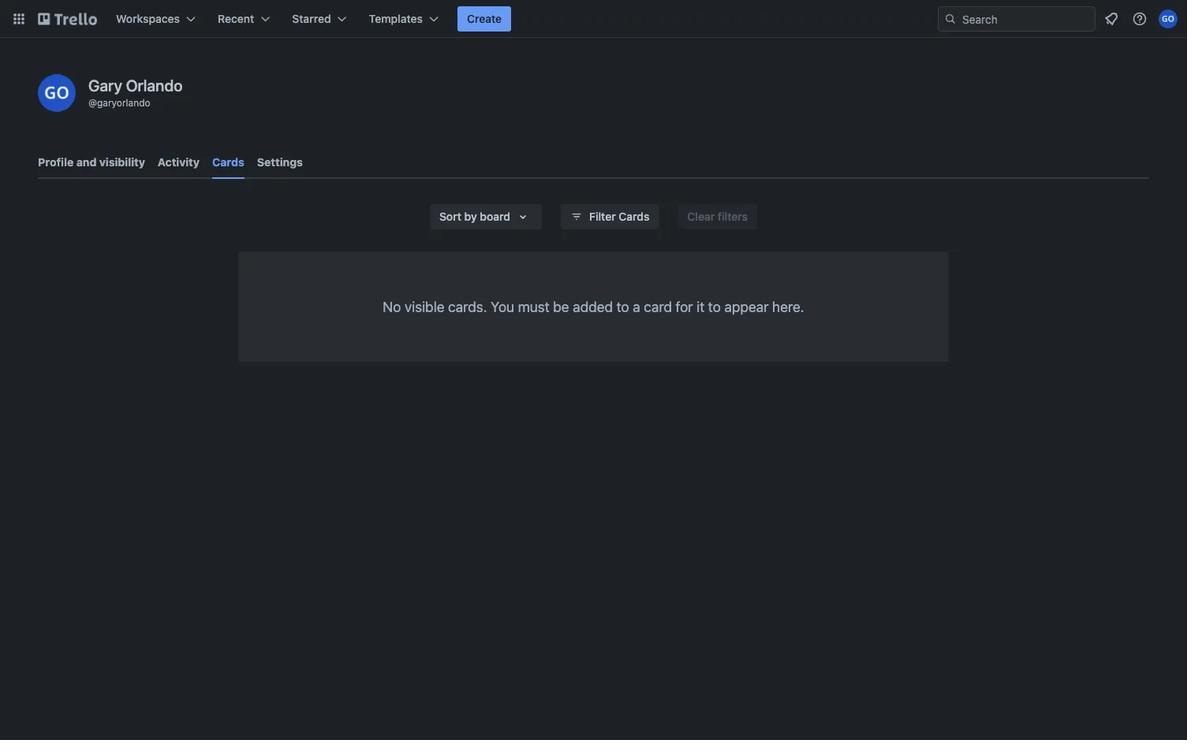 Task type: vqa. For each thing, say whether or not it's contained in the screenshot.
1st to from right
yes



Task type: locate. For each thing, give the bounding box(es) containing it.
to
[[617, 298, 629, 315], [708, 298, 721, 315]]

visibility
[[99, 156, 145, 169]]

starred button
[[283, 6, 356, 32]]

cards
[[212, 156, 244, 169], [619, 210, 650, 223]]

profile
[[38, 156, 74, 169]]

be
[[553, 298, 569, 315]]

filter cards
[[589, 210, 650, 223]]

recent button
[[208, 6, 279, 32]]

settings
[[257, 156, 303, 169]]

for
[[676, 298, 693, 315]]

1 horizontal spatial cards
[[619, 210, 650, 223]]

1 horizontal spatial to
[[708, 298, 721, 315]]

gary orlando (garyorlando) image
[[1159, 9, 1178, 28], [38, 74, 76, 112]]

sort
[[439, 210, 461, 223]]

0 vertical spatial cards
[[212, 156, 244, 169]]

1 horizontal spatial gary orlando (garyorlando) image
[[1159, 9, 1178, 28]]

activity
[[158, 156, 200, 169]]

recent
[[218, 12, 254, 25]]

1 vertical spatial cards
[[619, 210, 650, 223]]

no
[[383, 298, 401, 315]]

orlando
[[126, 76, 183, 94]]

cards right activity at the left of the page
[[212, 156, 244, 169]]

board
[[480, 210, 510, 223]]

0 horizontal spatial gary orlando (garyorlando) image
[[38, 74, 76, 112]]

clear filters button
[[678, 204, 757, 230]]

visible
[[405, 298, 445, 315]]

must
[[518, 298, 550, 315]]

by
[[464, 210, 477, 223]]

sort by board button
[[430, 204, 542, 230]]

1 vertical spatial gary orlando (garyorlando) image
[[38, 74, 76, 112]]

1 to from the left
[[617, 298, 629, 315]]

gary orlando (garyorlando) image left @
[[38, 74, 76, 112]]

to right it
[[708, 298, 721, 315]]

cards inside button
[[619, 210, 650, 223]]

gary orlando (garyorlando) image right open information menu image
[[1159, 9, 1178, 28]]

primary element
[[0, 0, 1187, 38]]

cards right the filter
[[619, 210, 650, 223]]

0 vertical spatial gary orlando (garyorlando) image
[[1159, 9, 1178, 28]]

to left a
[[617, 298, 629, 315]]

templates button
[[359, 6, 448, 32]]

gary orlando @ garyorlando
[[88, 76, 183, 108]]

0 horizontal spatial to
[[617, 298, 629, 315]]

you
[[491, 298, 514, 315]]

sort by board
[[439, 210, 510, 223]]



Task type: describe. For each thing, give the bounding box(es) containing it.
gary
[[88, 76, 122, 94]]

a
[[633, 298, 640, 315]]

appear
[[725, 298, 769, 315]]

workspaces button
[[106, 6, 205, 32]]

back to home image
[[38, 6, 97, 32]]

2 to from the left
[[708, 298, 721, 315]]

0 notifications image
[[1102, 9, 1121, 28]]

create
[[467, 12, 502, 25]]

create button
[[458, 6, 511, 32]]

profile and visibility
[[38, 156, 145, 169]]

cards link
[[212, 148, 244, 179]]

templates
[[369, 12, 423, 25]]

settings link
[[257, 148, 303, 177]]

search image
[[944, 13, 957, 25]]

garyorlando
[[97, 97, 150, 108]]

clear filters
[[687, 210, 748, 223]]

cards.
[[448, 298, 487, 315]]

added
[[573, 298, 613, 315]]

activity link
[[158, 148, 200, 177]]

and
[[76, 156, 97, 169]]

0 horizontal spatial cards
[[212, 156, 244, 169]]

@
[[88, 97, 97, 108]]

card
[[644, 298, 672, 315]]

profile and visibility link
[[38, 148, 145, 177]]

filter cards button
[[561, 204, 659, 230]]

workspaces
[[116, 12, 180, 25]]

starred
[[292, 12, 331, 25]]

open information menu image
[[1132, 11, 1148, 27]]

it
[[697, 298, 705, 315]]

here.
[[772, 298, 804, 315]]

filters
[[718, 210, 748, 223]]

no visible cards. you must be added to a card for it to appear here.
[[383, 298, 804, 315]]

Search field
[[957, 7, 1095, 31]]

filter
[[589, 210, 616, 223]]

clear
[[687, 210, 715, 223]]



